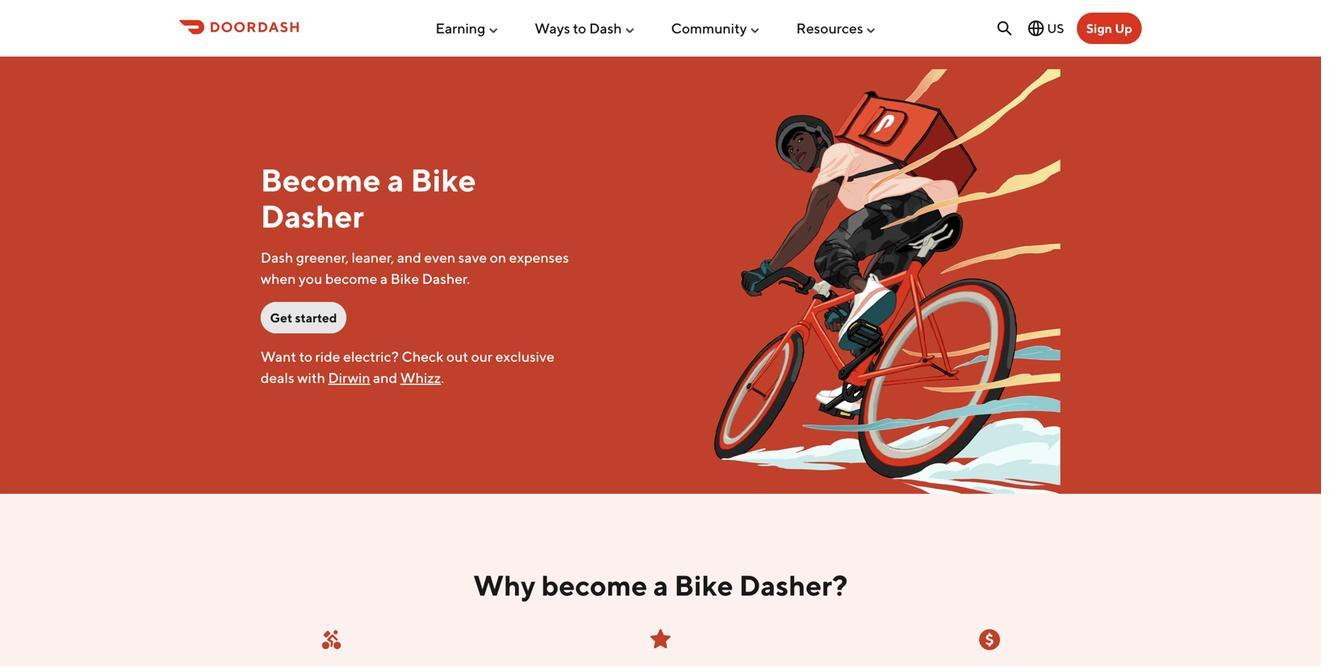 Task type: describe. For each thing, give the bounding box(es) containing it.
save
[[459, 249, 487, 266]]

leaner,
[[352, 249, 394, 266]]

sign up
[[1087, 21, 1133, 36]]

earning
[[436, 20, 486, 37]]

bike inside the dash greener, leaner, and even save on expenses when you become a bike dasher.
[[391, 270, 419, 287]]

star fill image
[[648, 627, 673, 653]]

exclusive
[[496, 348, 555, 365]]

on
[[490, 249, 507, 266]]

dasher.
[[422, 270, 470, 287]]

community link
[[671, 13, 762, 43]]

want
[[261, 348, 296, 365]]

money circle enabled fill image
[[978, 627, 1003, 653]]

become inside the dash greener, leaner, and even save on expenses when you become a bike dasher.
[[325, 270, 378, 287]]

dirwin
[[328, 369, 370, 386]]

greener,
[[296, 249, 349, 266]]

dash inside the dash greener, leaner, and even save on expenses when you become a bike dasher.
[[261, 249, 293, 266]]

want to ride electric? check out our exclusive deals with
[[261, 348, 555, 386]]

with
[[297, 369, 325, 386]]

globe line image
[[1027, 19, 1046, 38]]

out
[[447, 348, 469, 365]]

dirwin link
[[328, 369, 370, 386]]

whizz link
[[400, 369, 441, 386]]

become a bike dasher
[[261, 161, 476, 235]]

dasher
[[261, 197, 364, 235]]

a inside become a bike dasher
[[388, 161, 404, 199]]

0 vertical spatial dash
[[589, 20, 622, 37]]

sign
[[1087, 21, 1113, 36]]

why
[[474, 569, 536, 602]]

vehicle bike fill image
[[319, 627, 344, 653]]

a inside the dash greener, leaner, and even save on expenses when you become a bike dasher.
[[380, 270, 388, 287]]

earning link
[[436, 13, 500, 43]]

resources
[[797, 20, 864, 37]]

get started
[[270, 310, 337, 325]]

ways
[[535, 20, 570, 37]]

whizz
[[400, 369, 441, 386]]

get
[[270, 310, 293, 325]]

ride
[[315, 348, 340, 365]]

dx dashcorps ebike courier1 image
[[586, 69, 1061, 494]]

become
[[261, 161, 381, 199]]



Task type: locate. For each thing, give the bounding box(es) containing it.
0 horizontal spatial to
[[299, 348, 313, 365]]

when
[[261, 270, 296, 287]]

1 vertical spatial to
[[299, 348, 313, 365]]

to for ways
[[573, 20, 587, 37]]

0 horizontal spatial dash
[[261, 249, 293, 266]]

our
[[471, 348, 493, 365]]

ways to dash link
[[535, 13, 636, 43]]

ways to dash
[[535, 20, 622, 37]]

1 vertical spatial dash
[[261, 249, 293, 266]]

1 vertical spatial bike
[[391, 270, 419, 287]]

.
[[441, 369, 444, 386]]

dash right ways
[[589, 20, 622, 37]]

dasher?
[[739, 569, 848, 602]]

dash up when
[[261, 249, 293, 266]]

1 horizontal spatial become
[[542, 569, 648, 602]]

and left "even"
[[397, 249, 422, 266]]

0 horizontal spatial become
[[325, 270, 378, 287]]

0 vertical spatial become
[[325, 270, 378, 287]]

1 horizontal spatial to
[[573, 20, 587, 37]]

to
[[573, 20, 587, 37], [299, 348, 313, 365]]

0 vertical spatial to
[[573, 20, 587, 37]]

0 vertical spatial and
[[397, 249, 422, 266]]

you
[[299, 270, 322, 287]]

0 vertical spatial bike
[[411, 161, 476, 199]]

a right become
[[388, 161, 404, 199]]

bike
[[411, 161, 476, 199], [391, 270, 419, 287], [675, 569, 734, 602]]

why become a bike dasher?
[[474, 569, 848, 602]]

to for want
[[299, 348, 313, 365]]

and down electric?
[[373, 369, 398, 386]]

dash greener, leaner, and even save on expenses when you become a bike dasher.
[[261, 249, 569, 287]]

even
[[424, 249, 456, 266]]

2 vertical spatial bike
[[675, 569, 734, 602]]

electric?
[[343, 348, 399, 365]]

1 vertical spatial become
[[542, 569, 648, 602]]

1 vertical spatial and
[[373, 369, 398, 386]]

to inside want to ride electric? check out our exclusive deals with
[[299, 348, 313, 365]]

1 horizontal spatial dash
[[589, 20, 622, 37]]

get started link
[[261, 302, 347, 334]]

community
[[671, 20, 747, 37]]

and inside the dash greener, leaner, and even save on expenses when you become a bike dasher.
[[397, 249, 422, 266]]

a up star fill image
[[654, 569, 669, 602]]

1 vertical spatial a
[[380, 270, 388, 287]]

2 vertical spatial a
[[654, 569, 669, 602]]

0 vertical spatial a
[[388, 161, 404, 199]]

resources link
[[797, 13, 878, 43]]

started
[[295, 310, 337, 325]]

a down leaner, at the top of page
[[380, 270, 388, 287]]

deals
[[261, 369, 295, 386]]

to right ways
[[573, 20, 587, 37]]

sign up button
[[1077, 13, 1142, 44]]

become
[[325, 270, 378, 287], [542, 569, 648, 602]]

expenses
[[509, 249, 569, 266]]

a
[[388, 161, 404, 199], [380, 270, 388, 287], [654, 569, 669, 602]]

bike inside become a bike dasher
[[411, 161, 476, 199]]

up
[[1115, 21, 1133, 36]]

to up with
[[299, 348, 313, 365]]

dirwin and whizz .
[[328, 369, 444, 386]]

and
[[397, 249, 422, 266], [373, 369, 398, 386]]

check
[[402, 348, 444, 365]]

us
[[1048, 21, 1065, 36]]

dash
[[589, 20, 622, 37], [261, 249, 293, 266]]



Task type: vqa. For each thing, say whether or not it's contained in the screenshot.
Your Guide to Electric Vehicles
no



